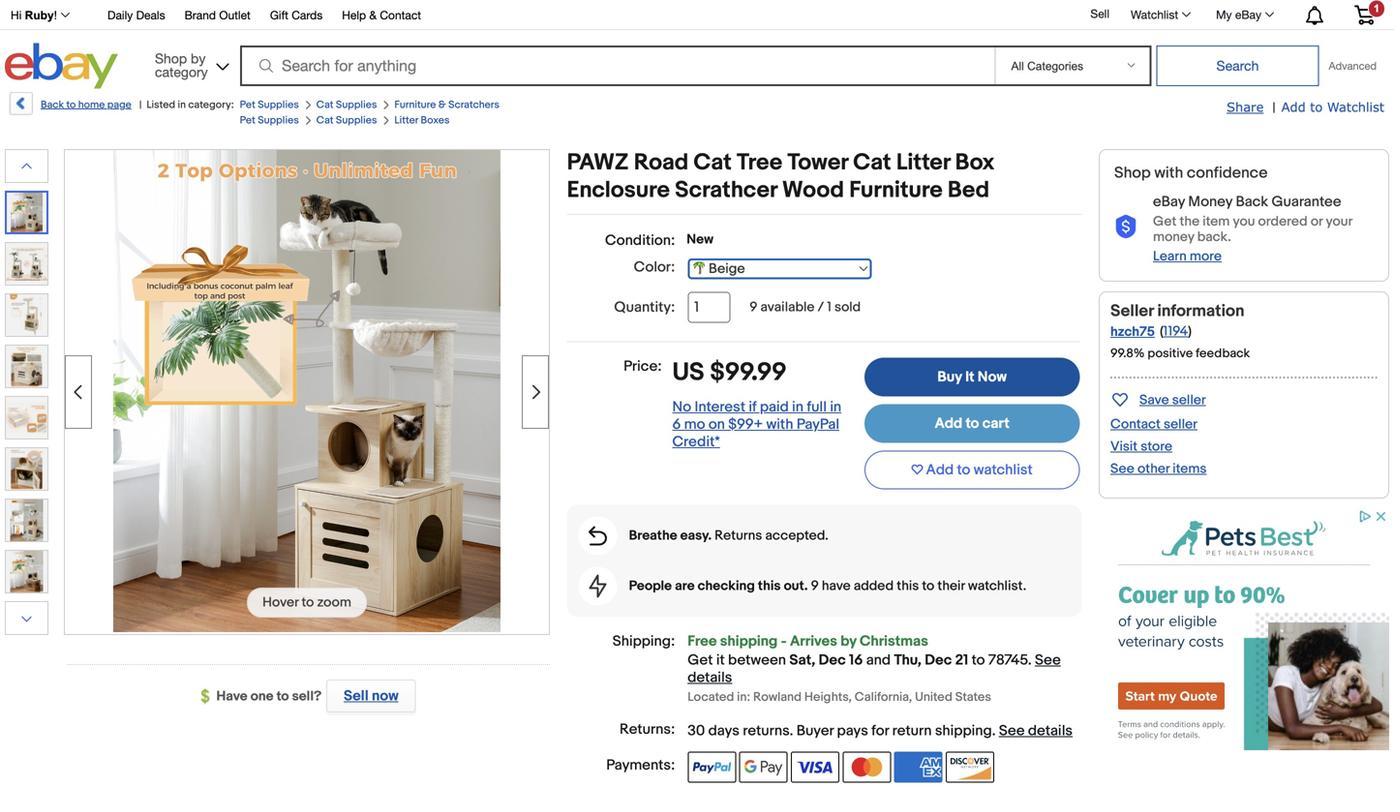 Task type: vqa. For each thing, say whether or not it's contained in the screenshot.
CUPS on the right top of page
no



Task type: locate. For each thing, give the bounding box(es) containing it.
checking
[[698, 578, 755, 595]]

. up discover image
[[992, 722, 996, 740]]

add down add to cart link
[[926, 461, 954, 479]]

help & contact
[[342, 8, 421, 22]]

to down advanced link
[[1310, 99, 1323, 114]]

picture 18 of 25 image
[[6, 500, 47, 541]]

sell
[[1091, 7, 1110, 20], [344, 688, 369, 705]]

cat supplies down help
[[316, 99, 377, 111]]

. left the 'buyer'
[[790, 722, 793, 740]]

0 horizontal spatial back
[[41, 99, 64, 111]]

contact
[[380, 8, 421, 22], [1111, 416, 1161, 433]]

seller inside save seller button
[[1172, 392, 1206, 409]]

see inside 'see details'
[[1035, 652, 1061, 669]]

picture 13 of 25 image
[[6, 243, 47, 285]]

1 horizontal spatial back
[[1236, 193, 1269, 211]]

add to cart link
[[865, 404, 1080, 443]]

california,
[[855, 690, 912, 705]]

1 this from the left
[[758, 578, 781, 595]]

by up 16
[[841, 633, 857, 650]]

0 vertical spatial shop
[[155, 50, 187, 66]]

1 pet from the top
[[240, 99, 255, 111]]

watchlist inside account navigation
[[1131, 8, 1179, 21]]

6
[[673, 416, 681, 433]]

0 vertical spatial with details__icon image
[[1115, 215, 1138, 239]]

9 available / 1 sold
[[750, 299, 861, 316]]

to left watchlist
[[957, 461, 971, 479]]

furniture left bed
[[849, 177, 943, 204]]

0 vertical spatial shipping
[[720, 633, 778, 650]]

details inside 'see details'
[[688, 669, 732, 687]]

watchlist down advanced
[[1327, 99, 1385, 114]]

or
[[1311, 213, 1323, 230]]

0 horizontal spatial 1
[[827, 299, 832, 316]]

1 vertical spatial cat supplies link
[[316, 114, 377, 127]]

| right share button
[[1273, 100, 1276, 116]]

shop
[[155, 50, 187, 66], [1115, 164, 1151, 183]]

furniture & scratchers
[[395, 99, 500, 111]]

9 left available
[[750, 299, 758, 316]]

| inside share | add to watchlist
[[1273, 100, 1276, 116]]

daily deals
[[107, 8, 165, 22]]

tower
[[788, 149, 848, 177]]

the
[[1180, 213, 1200, 230]]

with right if at the right bottom of the page
[[766, 416, 794, 433]]

your
[[1326, 213, 1353, 230]]

0 horizontal spatial with
[[766, 416, 794, 433]]

1 horizontal spatial litter
[[897, 149, 950, 177]]

1 vertical spatial seller
[[1164, 416, 1198, 433]]

1 horizontal spatial shipping
[[935, 722, 992, 740]]

mo
[[684, 416, 705, 433]]

master card image
[[843, 752, 891, 783]]

litter left boxes on the top left of page
[[395, 114, 418, 127]]

& right help
[[369, 8, 377, 22]]

&
[[369, 8, 377, 22], [439, 99, 446, 111]]

1 dec from the left
[[819, 652, 846, 669]]

with details__icon image left 'breathe'
[[589, 526, 607, 546]]

brand outlet
[[185, 8, 251, 22]]

with details__icon image for breathe easy.
[[589, 526, 607, 546]]

see details link
[[688, 652, 1061, 687], [999, 722, 1073, 740]]

litter boxes
[[395, 114, 450, 127]]

with details__icon image left 'people'
[[589, 575, 607, 598]]

to left cart
[[966, 415, 979, 432]]

picture 17 of 25 image
[[6, 448, 47, 490]]

1194 link
[[1164, 323, 1188, 340]]

2 horizontal spatial .
[[1028, 652, 1032, 669]]

0 horizontal spatial sell
[[344, 688, 369, 705]]

easy.
[[680, 528, 712, 544]]

& for help
[[369, 8, 377, 22]]

1 horizontal spatial 1
[[1374, 2, 1380, 14]]

| listed in category:
[[139, 99, 234, 111]]

us
[[673, 358, 705, 388]]

payments:
[[606, 757, 675, 774]]

0 vertical spatial ebay
[[1236, 8, 1262, 21]]

0 vertical spatial details
[[688, 669, 732, 687]]

1 vertical spatial pet supplies
[[240, 114, 299, 127]]

0 horizontal spatial ebay
[[1153, 193, 1185, 211]]

buy it now
[[938, 368, 1007, 386]]

sell left now on the left bottom of the page
[[344, 688, 369, 705]]

1 horizontal spatial sell
[[1091, 7, 1110, 20]]

0 vertical spatial &
[[369, 8, 377, 22]]

1 vertical spatial details
[[1028, 722, 1073, 740]]

0 horizontal spatial details
[[688, 669, 732, 687]]

0 vertical spatial cat supplies link
[[316, 99, 377, 111]]

1 horizontal spatial get
[[1153, 213, 1177, 230]]

my ebay link
[[1206, 3, 1283, 26]]

contact seller link
[[1111, 416, 1198, 433]]

with up "the"
[[1155, 164, 1184, 183]]

hzch75
[[1111, 324, 1155, 340]]

1 horizontal spatial ebay
[[1236, 8, 1262, 21]]

0 vertical spatial sell
[[1091, 7, 1110, 20]]

0 vertical spatial pet
[[240, 99, 255, 111]]

1 horizontal spatial |
[[1273, 100, 1276, 116]]

shop for shop with confidence
[[1115, 164, 1151, 183]]

1 vertical spatial &
[[439, 99, 446, 111]]

contact inside account navigation
[[380, 8, 421, 22]]

save seller
[[1140, 392, 1206, 409]]

contact up the visit store 'link'
[[1111, 416, 1161, 433]]

see down 78745
[[999, 722, 1025, 740]]

1 horizontal spatial with
[[1155, 164, 1184, 183]]

cat supplies
[[316, 99, 377, 111], [316, 114, 377, 127]]

in right listed
[[178, 99, 186, 111]]

paypal image
[[688, 752, 736, 783]]

new
[[687, 231, 714, 248]]

1 horizontal spatial watchlist
[[1327, 99, 1385, 114]]

with details__icon image
[[1115, 215, 1138, 239], [589, 526, 607, 546], [589, 575, 607, 598]]

litter
[[395, 114, 418, 127], [897, 149, 950, 177]]

in right full
[[830, 398, 842, 416]]

1 vertical spatial 1
[[827, 299, 832, 316]]

2 pet supplies link from the top
[[240, 114, 299, 127]]

added
[[854, 578, 894, 595]]

1 vertical spatial shop
[[1115, 164, 1151, 183]]

this right added
[[897, 578, 919, 595]]

seller inside contact seller visit store see other items
[[1164, 416, 1198, 433]]

1 vertical spatial add
[[935, 415, 963, 432]]

now
[[372, 688, 399, 705]]

0 horizontal spatial this
[[758, 578, 781, 595]]

1 vertical spatial with details__icon image
[[589, 526, 607, 546]]

1 horizontal spatial 9
[[811, 578, 819, 595]]

pawz
[[567, 149, 629, 177]]

cat supplies for furniture & scratchers
[[316, 99, 377, 111]]

1 vertical spatial get
[[688, 652, 713, 669]]

contact right help
[[380, 8, 421, 22]]

| left listed
[[139, 99, 142, 111]]

in left full
[[792, 398, 804, 416]]

2 horizontal spatial in
[[830, 398, 842, 416]]

1 pet supplies from the top
[[240, 99, 299, 111]]

1 horizontal spatial contact
[[1111, 416, 1161, 433]]

1 horizontal spatial &
[[439, 99, 446, 111]]

30 days returns . buyer pays for return shipping . see details
[[688, 722, 1073, 740]]

heights,
[[805, 690, 852, 705]]

1 vertical spatial with
[[766, 416, 794, 433]]

0 vertical spatial with
[[1155, 164, 1184, 183]]

0 horizontal spatial shipping
[[720, 633, 778, 650]]

help & contact link
[[342, 5, 421, 27]]

dec left 16
[[819, 652, 846, 669]]

cat supplies left litter boxes
[[316, 114, 377, 127]]

see details
[[688, 652, 1061, 687]]

visa image
[[791, 752, 840, 783]]

this left out. at bottom right
[[758, 578, 781, 595]]

picture 16 of 25 image
[[6, 397, 47, 439]]

litter left box
[[897, 149, 950, 177]]

back up you
[[1236, 193, 1269, 211]]

category
[[155, 64, 208, 80]]

2 vertical spatial add
[[926, 461, 954, 479]]

0 horizontal spatial see
[[999, 722, 1025, 740]]

get left "the"
[[1153, 213, 1177, 230]]

-
[[781, 633, 787, 650]]

0 vertical spatial 1
[[1374, 2, 1380, 14]]

add for add to cart
[[935, 415, 963, 432]]

add right share
[[1282, 99, 1306, 114]]

1 horizontal spatial see
[[1035, 652, 1061, 669]]

2 horizontal spatial see
[[1111, 461, 1135, 477]]

brand
[[185, 8, 216, 22]]

sold
[[835, 299, 861, 316]]

& up boxes on the top left of page
[[439, 99, 446, 111]]

0 horizontal spatial shop
[[155, 50, 187, 66]]

seller down save seller
[[1164, 416, 1198, 433]]

1 vertical spatial pet
[[240, 114, 255, 127]]

seller right save
[[1172, 392, 1206, 409]]

None submit
[[1157, 46, 1319, 86]]

color
[[634, 259, 671, 276]]

picture 19 of 25 image
[[6, 551, 47, 593]]

0 vertical spatial cat supplies
[[316, 99, 377, 111]]

1 pet supplies link from the top
[[240, 99, 299, 111]]

sell now
[[344, 688, 399, 705]]

to left "home"
[[66, 99, 76, 111]]

seller
[[1111, 301, 1154, 321]]

1 vertical spatial back
[[1236, 193, 1269, 211]]

contact inside contact seller visit store see other items
[[1111, 416, 1161, 433]]

21
[[955, 652, 969, 669]]

1 horizontal spatial details
[[1028, 722, 1073, 740]]

pet supplies for litter
[[240, 114, 299, 127]]

save seller button
[[1111, 388, 1206, 411]]

add inside button
[[926, 461, 954, 479]]

sell inside account navigation
[[1091, 7, 1110, 20]]

30
[[688, 722, 705, 740]]

sell for sell now
[[344, 688, 369, 705]]

add inside share | add to watchlist
[[1282, 99, 1306, 114]]

furniture up litter boxes
[[395, 99, 436, 111]]

1 horizontal spatial dec
[[925, 652, 952, 669]]

my
[[1216, 8, 1232, 21]]

cart
[[983, 415, 1010, 432]]

back inside ebay money back guarantee get the item you ordered or your money back. learn more
[[1236, 193, 1269, 211]]

see down visit
[[1111, 461, 1135, 477]]

1 right /
[[827, 299, 832, 316]]

thu,
[[894, 652, 922, 669]]

1 cat supplies link from the top
[[316, 99, 377, 111]]

ebay right my
[[1236, 8, 1262, 21]]

litter boxes link
[[395, 114, 450, 127]]

it
[[966, 368, 975, 386]]

see details link down 78745
[[999, 722, 1073, 740]]

2 cat supplies from the top
[[316, 114, 377, 127]]

1 cat supplies from the top
[[316, 99, 377, 111]]

1 vertical spatial pet supplies link
[[240, 114, 299, 127]]

cat supplies link down help
[[316, 99, 377, 111]]

sell left watchlist link
[[1091, 7, 1110, 20]]

watchlist right sell link
[[1131, 8, 1179, 21]]

interest
[[695, 398, 746, 416]]

gift cards
[[270, 8, 323, 22]]

0 horizontal spatial watchlist
[[1131, 8, 1179, 21]]

category:
[[188, 99, 234, 111]]

0 horizontal spatial by
[[191, 50, 206, 66]]

1 up advanced link
[[1374, 2, 1380, 14]]

0 horizontal spatial 9
[[750, 299, 758, 316]]

0 vertical spatial get
[[1153, 213, 1177, 230]]

pawz road cat tree tower cat litter box enclosure scrathcer wood furniture bed - picture 12 of 25 image
[[113, 148, 501, 632]]

price:
[[624, 358, 662, 375]]

2 dec from the left
[[925, 652, 952, 669]]

1 horizontal spatial .
[[992, 722, 996, 740]]

back left "home"
[[41, 99, 64, 111]]

dec left 21 at the bottom of the page
[[925, 652, 952, 669]]

1 vertical spatial watchlist
[[1327, 99, 1385, 114]]

1 vertical spatial litter
[[897, 149, 950, 177]]

furniture inside pawz road cat tree tower cat litter box enclosure scrathcer wood furniture bed
[[849, 177, 943, 204]]

shipping up between
[[720, 633, 778, 650]]

with details__icon image for ebay money back guarantee
[[1115, 215, 1138, 239]]

available
[[761, 299, 815, 316]]

pet supplies link for furniture & scratchers
[[240, 99, 299, 111]]

american express image
[[895, 752, 943, 783]]

0 vertical spatial seller
[[1172, 392, 1206, 409]]

2 cat supplies link from the top
[[316, 114, 377, 127]]

add for add to watchlist
[[926, 461, 954, 479]]

scratchers
[[448, 99, 500, 111]]

shop inside shop by category
[[155, 50, 187, 66]]

1 vertical spatial cat supplies
[[316, 114, 377, 127]]

16
[[849, 652, 863, 669]]

seller for contact
[[1164, 416, 1198, 433]]

9 right out. at bottom right
[[811, 578, 819, 595]]

0 horizontal spatial litter
[[395, 114, 418, 127]]

cat supplies link
[[316, 99, 377, 111], [316, 114, 377, 127]]

2 vertical spatial with details__icon image
[[589, 575, 607, 598]]

1 vertical spatial see
[[1035, 652, 1061, 669]]

0 horizontal spatial dec
[[819, 652, 846, 669]]

1 horizontal spatial shop
[[1115, 164, 1151, 183]]

2 pet from the top
[[240, 114, 255, 127]]

and
[[866, 652, 891, 669]]

1 inside us $99.99 main content
[[827, 299, 832, 316]]

1 horizontal spatial by
[[841, 633, 857, 650]]

discover image
[[946, 752, 995, 783]]

by inside shop by category
[[191, 50, 206, 66]]

picture 12 of 25 image
[[7, 193, 46, 232]]

with details__icon image left the money
[[1115, 215, 1138, 239]]

1 vertical spatial furniture
[[849, 177, 943, 204]]

1 horizontal spatial furniture
[[849, 177, 943, 204]]

0 vertical spatial add
[[1282, 99, 1306, 114]]

0 vertical spatial pet supplies
[[240, 99, 299, 111]]

1 vertical spatial sell
[[344, 688, 369, 705]]

see right 78745
[[1035, 652, 1061, 669]]

0 horizontal spatial get
[[688, 652, 713, 669]]

hzch75 link
[[1111, 324, 1155, 340]]

ebay inside account navigation
[[1236, 8, 1262, 21]]

back
[[41, 99, 64, 111], [1236, 193, 1269, 211]]

0 vertical spatial by
[[191, 50, 206, 66]]

ebay
[[1236, 8, 1262, 21], [1153, 193, 1185, 211]]

0 vertical spatial contact
[[380, 8, 421, 22]]

& inside account navigation
[[369, 8, 377, 22]]

0 horizontal spatial furniture
[[395, 99, 436, 111]]

1 vertical spatial by
[[841, 633, 857, 650]]

ebay up "the"
[[1153, 193, 1185, 211]]

by down brand
[[191, 50, 206, 66]]

. right 21 at the bottom of the page
[[1028, 652, 1032, 669]]

1 vertical spatial contact
[[1111, 416, 1161, 433]]

cat supplies link left litter boxes
[[316, 114, 377, 127]]

1 horizontal spatial this
[[897, 578, 919, 595]]

add down buy
[[935, 415, 963, 432]]

back.
[[1198, 229, 1232, 245]]

0 vertical spatial see
[[1111, 461, 1135, 477]]

0 vertical spatial pet supplies link
[[240, 99, 299, 111]]

add to cart
[[935, 415, 1010, 432]]

in
[[178, 99, 186, 111], [792, 398, 804, 416], [830, 398, 842, 416]]

2 pet supplies from the top
[[240, 114, 299, 127]]

get down free
[[688, 652, 713, 669]]

dec
[[819, 652, 846, 669], [925, 652, 952, 669]]

see details link up california,
[[688, 652, 1061, 687]]

returns:
[[620, 721, 675, 738]]

confidence
[[1187, 164, 1268, 183]]

1 vertical spatial ebay
[[1153, 193, 1185, 211]]

1 vertical spatial 9
[[811, 578, 819, 595]]

0 horizontal spatial &
[[369, 8, 377, 22]]

shipping down states
[[935, 722, 992, 740]]

to inside button
[[957, 461, 971, 479]]

0 vertical spatial back
[[41, 99, 64, 111]]

watchlist link
[[1120, 3, 1200, 26]]

tree
[[737, 149, 783, 177]]

for
[[872, 722, 889, 740]]

pet supplies
[[240, 99, 299, 111], [240, 114, 299, 127]]

0 vertical spatial watchlist
[[1131, 8, 1179, 21]]

pet
[[240, 99, 255, 111], [240, 114, 255, 127]]

add to watchlist link
[[1282, 99, 1385, 116]]

cat supplies link for furniture & scratchers
[[316, 99, 377, 111]]



Task type: describe. For each thing, give the bounding box(es) containing it.
daily deals link
[[107, 5, 165, 27]]

pet supplies link for litter boxes
[[240, 114, 299, 127]]

to right 21 at the bottom of the page
[[972, 652, 985, 669]]

watchlist
[[974, 461, 1033, 479]]

bed
[[948, 177, 990, 204]]

cat supplies for litter boxes
[[316, 114, 377, 127]]

buy
[[938, 368, 962, 386]]

none submit inside shop by category banner
[[1157, 46, 1319, 86]]

to inside share | add to watchlist
[[1310, 99, 1323, 114]]

cards
[[292, 8, 323, 22]]

99.8%
[[1111, 346, 1145, 361]]

get inside ebay money back guarantee get the item you ordered or your money back. learn more
[[1153, 213, 1177, 230]]

$99+
[[728, 416, 763, 433]]

box
[[955, 149, 995, 177]]

accepted.
[[765, 528, 829, 544]]

google pay image
[[739, 752, 788, 783]]

are
[[675, 578, 695, 595]]

0 vertical spatial furniture
[[395, 99, 436, 111]]

credit*
[[673, 433, 720, 451]]

1194
[[1164, 323, 1188, 340]]

sat,
[[790, 652, 816, 669]]

(
[[1160, 323, 1164, 340]]

get inside us $99.99 main content
[[688, 652, 713, 669]]

pet for litter
[[240, 114, 255, 127]]

shop by category banner
[[0, 0, 1390, 94]]

back to home page link
[[8, 92, 132, 130]]

with details__icon image for people are checking this out.
[[589, 575, 607, 598]]

quantity:
[[614, 299, 675, 316]]

0 horizontal spatial |
[[139, 99, 142, 111]]

see inside contact seller visit store see other items
[[1111, 461, 1135, 477]]

pays
[[837, 722, 868, 740]]

page
[[107, 99, 132, 111]]

learn
[[1153, 248, 1187, 265]]

sell now link
[[322, 680, 416, 713]]

days
[[708, 722, 740, 740]]

ebay money back guarantee get the item you ordered or your money back. learn more
[[1153, 193, 1353, 265]]

people are checking this out. 9 have added this to their watchlist.
[[629, 578, 1027, 595]]

visit store link
[[1111, 439, 1173, 455]]

pet supplies for furniture
[[240, 99, 299, 111]]

Search for anything text field
[[243, 47, 991, 84]]

0 vertical spatial see details link
[[688, 652, 1061, 687]]

!
[[54, 9, 57, 22]]

wood
[[782, 177, 844, 204]]

it
[[716, 652, 725, 669]]

boxes
[[421, 114, 450, 127]]

learn more link
[[1153, 248, 1222, 265]]

back to home page
[[41, 99, 132, 111]]

ordered
[[1258, 213, 1308, 230]]

litter inside pawz road cat tree tower cat litter box enclosure scrathcer wood furniture bed
[[897, 149, 950, 177]]

no interest if paid in full in 6 mo on $99+ with paypal credit* link
[[673, 398, 842, 451]]

1 vertical spatial see details link
[[999, 722, 1073, 740]]

paypal
[[797, 416, 840, 433]]

advanced
[[1329, 60, 1377, 72]]

see other items link
[[1111, 461, 1207, 477]]

pawz road cat tree tower cat litter box enclosure scrathcer wood furniture bed
[[567, 149, 995, 204]]

no interest if paid in full in 6 mo on $99+ with paypal credit*
[[673, 398, 842, 451]]

back inside the back to home page link
[[41, 99, 64, 111]]

their
[[938, 578, 965, 595]]

breathe easy. returns accepted.
[[629, 528, 829, 544]]

/
[[818, 299, 824, 316]]

located in: rowland heights, california, united states
[[688, 690, 991, 705]]

to left their at the right of page
[[922, 578, 935, 595]]

shop by category button
[[146, 43, 233, 85]]

add to watchlist button
[[865, 451, 1080, 490]]

seller for save
[[1172, 392, 1206, 409]]

& for furniture
[[439, 99, 446, 111]]

share button
[[1227, 99, 1264, 116]]

deals
[[136, 8, 165, 22]]

$99.99
[[710, 358, 787, 388]]

furniture & scratchers link
[[395, 99, 500, 111]]

road
[[634, 149, 689, 177]]

account navigation
[[0, 0, 1390, 30]]

you
[[1233, 213, 1255, 230]]

shop for shop by category
[[155, 50, 187, 66]]

enclosure
[[567, 177, 670, 204]]

item
[[1203, 213, 1230, 230]]

positive
[[1148, 346, 1193, 361]]

dollar sign image
[[201, 689, 216, 705]]

items
[[1173, 461, 1207, 477]]

save
[[1140, 392, 1169, 409]]

to right one at bottom left
[[277, 689, 289, 705]]

free shipping - arrives by christmas
[[688, 633, 929, 650]]

cat supplies link for litter boxes
[[316, 114, 377, 127]]

if
[[749, 398, 757, 416]]

returns
[[715, 528, 762, 544]]

home
[[78, 99, 105, 111]]

outlet
[[219, 8, 251, 22]]

no
[[673, 398, 692, 416]]

daily
[[107, 8, 133, 22]]

0 vertical spatial 9
[[750, 299, 758, 316]]

buyer
[[797, 722, 834, 740]]

picture 15 of 25 image
[[6, 346, 47, 387]]

with inside no interest if paid in full in 6 mo on $99+ with paypal credit*
[[766, 416, 794, 433]]

0 vertical spatial litter
[[395, 114, 418, 127]]

christmas
[[860, 633, 929, 650]]

by inside us $99.99 main content
[[841, 633, 857, 650]]

shop with confidence
[[1115, 164, 1268, 183]]

scrathcer
[[675, 177, 777, 204]]

1 vertical spatial shipping
[[935, 722, 992, 740]]

free
[[688, 633, 717, 650]]

returns
[[743, 722, 790, 740]]

hi
[[11, 9, 22, 22]]

ebay inside ebay money back guarantee get the item you ordered or your money back. learn more
[[1153, 193, 1185, 211]]

us $99.99 main content
[[567, 149, 1082, 787]]

seller information hzch75 ( 1194 ) 99.8% positive feedback
[[1111, 301, 1250, 361]]

people
[[629, 578, 672, 595]]

0 horizontal spatial in
[[178, 99, 186, 111]]

have one to sell?
[[216, 689, 322, 705]]

shipping:
[[613, 633, 675, 650]]

picture 14 of 25 image
[[6, 294, 47, 336]]

advertisement region
[[1099, 508, 1390, 750]]

arrives
[[790, 633, 838, 650]]

one
[[251, 689, 274, 705]]

full
[[807, 398, 827, 416]]

2 this from the left
[[897, 578, 919, 595]]

watchlist inside share | add to watchlist
[[1327, 99, 1385, 114]]

0 horizontal spatial .
[[790, 722, 793, 740]]

store
[[1141, 439, 1173, 455]]

sell for sell
[[1091, 7, 1110, 20]]

paid
[[760, 398, 789, 416]]

Quantity: text field
[[688, 292, 730, 323]]

1 inside account navigation
[[1374, 2, 1380, 14]]

ruby
[[25, 9, 54, 22]]

2 vertical spatial see
[[999, 722, 1025, 740]]

us $99.99
[[673, 358, 787, 388]]

buy it now link
[[865, 358, 1080, 397]]

money
[[1189, 193, 1233, 211]]

1 horizontal spatial in
[[792, 398, 804, 416]]

on
[[709, 416, 725, 433]]

pet for furniture
[[240, 99, 255, 111]]

now
[[978, 368, 1007, 386]]



